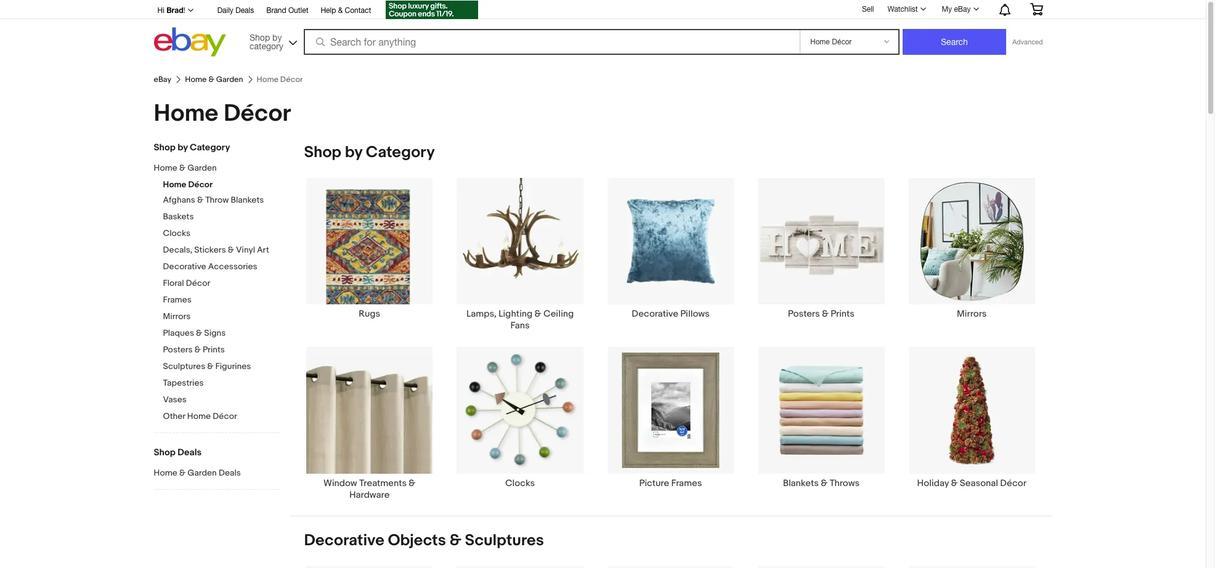 Task type: locate. For each thing, give the bounding box(es) containing it.
watchlist link
[[881, 2, 932, 17]]

0 vertical spatial ebay
[[954, 5, 971, 14]]

décor up throw
[[188, 179, 213, 190]]

garden inside the home & garden home décor afghans & throw blankets baskets clocks decals, stickers & vinyl art decorative accessories floral décor frames mirrors plaques & signs posters & prints sculptures & figurines tapestries vases other home décor
[[187, 163, 217, 173]]

daily
[[217, 6, 233, 15]]

clocks link
[[163, 228, 280, 240], [445, 347, 596, 501]]

posters & prints
[[788, 308, 855, 320]]

2 vertical spatial garden
[[187, 468, 217, 478]]

0 horizontal spatial decorative
[[163, 261, 206, 272]]

category for deals
[[190, 142, 230, 153]]

other
[[163, 411, 185, 422]]

0 vertical spatial blankets
[[231, 195, 264, 205]]

& inside blankets & throws link
[[821, 477, 828, 489]]

0 vertical spatial clocks link
[[163, 228, 280, 240]]

deals down other home décor link
[[219, 468, 241, 478]]

0 horizontal spatial posters
[[163, 344, 193, 355]]

advanced link
[[1006, 30, 1049, 54]]

my ebay
[[942, 5, 971, 14]]

picture frames link
[[596, 347, 746, 501]]

home & garden link up home décor
[[185, 75, 243, 84]]

0 horizontal spatial shop by category
[[154, 142, 230, 153]]

prints
[[831, 308, 855, 320], [203, 344, 225, 355]]

décor
[[224, 99, 291, 128], [188, 179, 213, 190], [186, 278, 210, 288], [213, 411, 237, 422], [1000, 477, 1027, 489]]

deals right daily
[[236, 6, 254, 15]]

1 vertical spatial posters & prints link
[[163, 344, 280, 356]]

2 horizontal spatial by
[[345, 143, 362, 162]]

0 vertical spatial posters
[[788, 308, 820, 320]]

blankets
[[231, 195, 264, 205], [783, 477, 819, 489]]

treatments
[[359, 477, 407, 489]]

decorative left pillows
[[632, 308, 678, 320]]

hardware
[[349, 489, 390, 501]]

home for home décor
[[154, 99, 218, 128]]

shop by category
[[154, 142, 230, 153], [304, 143, 435, 162]]

lamps, lighting & ceiling fans link
[[445, 177, 596, 332]]

0 horizontal spatial ebay
[[154, 75, 171, 84]]

clocks inside the home & garden home décor afghans & throw blankets baskets clocks decals, stickers & vinyl art decorative accessories floral décor frames mirrors plaques & signs posters & prints sculptures & figurines tapestries vases other home décor
[[163, 228, 190, 238]]

baskets
[[163, 211, 194, 222]]

home décor
[[154, 99, 291, 128]]

1 vertical spatial prints
[[203, 344, 225, 355]]

deals inside account "navigation"
[[236, 6, 254, 15]]

0 vertical spatial sculptures
[[163, 361, 205, 372]]

décor down home & garden
[[224, 99, 291, 128]]

ebay
[[954, 5, 971, 14], [154, 75, 171, 84]]

category inside main content
[[366, 143, 435, 162]]

decorative for decorative pillows
[[632, 308, 678, 320]]

1 vertical spatial home & garden link
[[154, 163, 271, 174]]

posters inside the home & garden home décor afghans & throw blankets baskets clocks decals, stickers & vinyl art decorative accessories floral décor frames mirrors plaques & signs posters & prints sculptures & figurines tapestries vases other home décor
[[163, 344, 193, 355]]

0 vertical spatial garden
[[216, 75, 243, 84]]

blankets inside the home & garden home décor afghans & throw blankets baskets clocks decals, stickers & vinyl art decorative accessories floral décor frames mirrors plaques & signs posters & prints sculptures & figurines tapestries vases other home décor
[[231, 195, 264, 205]]

decorative down decals,
[[163, 261, 206, 272]]

decorative pillows
[[632, 308, 710, 320]]

category for objects
[[366, 143, 435, 162]]

0 vertical spatial decorative
[[163, 261, 206, 272]]

shop inside shop by category
[[250, 32, 270, 42]]

shop by category for deals
[[154, 142, 230, 153]]

holiday & seasonal décor
[[917, 477, 1027, 489]]

decorative down the hardware in the left of the page
[[304, 531, 384, 550]]

home & garden deals
[[154, 468, 241, 478]]

stickers
[[194, 245, 226, 255]]

1 horizontal spatial prints
[[831, 308, 855, 320]]

home & garden link up throw
[[154, 163, 271, 174]]

& inside the holiday & seasonal décor link
[[951, 477, 958, 489]]

shop
[[250, 32, 270, 42], [154, 142, 176, 153], [304, 143, 341, 162], [154, 447, 176, 459]]

decorative
[[163, 261, 206, 272], [632, 308, 678, 320], [304, 531, 384, 550]]

sculptures
[[163, 361, 205, 372], [465, 531, 544, 550]]

garden inside the home & garden deals link
[[187, 468, 217, 478]]

0 horizontal spatial by
[[178, 142, 188, 153]]

1 horizontal spatial clocks link
[[445, 347, 596, 501]]

home & garden link
[[185, 75, 243, 84], [154, 163, 271, 174]]

brand
[[266, 6, 286, 15]]

decorative pillows link
[[596, 177, 746, 332]]

home & garden deals link
[[154, 468, 280, 479]]

your shopping cart image
[[1029, 3, 1044, 15]]

1 vertical spatial garden
[[187, 163, 217, 173]]

shop deals
[[154, 447, 202, 459]]

tapestries
[[163, 378, 204, 388]]

1 vertical spatial sculptures
[[465, 531, 544, 550]]

help
[[321, 6, 336, 15]]

0 horizontal spatial prints
[[203, 344, 225, 355]]

garden up throw
[[187, 163, 217, 173]]

1 horizontal spatial category
[[366, 143, 435, 162]]

0 vertical spatial frames
[[163, 295, 192, 305]]

frames
[[163, 295, 192, 305], [671, 477, 702, 489]]

blankets & throws
[[783, 477, 860, 489]]

1 vertical spatial frames
[[671, 477, 702, 489]]

tapestries link
[[163, 378, 280, 389]]

0 horizontal spatial posters & prints link
[[163, 344, 280, 356]]

category
[[190, 142, 230, 153], [366, 143, 435, 162]]

1 horizontal spatial clocks
[[505, 477, 535, 489]]

home for home & garden home décor afghans & throw blankets baskets clocks decals, stickers & vinyl art decorative accessories floral décor frames mirrors plaques & signs posters & prints sculptures & figurines tapestries vases other home décor
[[154, 163, 177, 173]]

1 horizontal spatial shop by category
[[304, 143, 435, 162]]

other home décor link
[[163, 411, 280, 423]]

plaques
[[163, 328, 194, 338]]

signs
[[204, 328, 226, 338]]

hi brad !
[[157, 6, 185, 15]]

0 vertical spatial clocks
[[163, 228, 190, 238]]

0 horizontal spatial blankets
[[231, 195, 264, 205]]

1 horizontal spatial decorative
[[304, 531, 384, 550]]

floral
[[163, 278, 184, 288]]

decals,
[[163, 245, 192, 255]]

frames down floral
[[163, 295, 192, 305]]

sculptures & figurines link
[[163, 361, 280, 373]]

2 horizontal spatial decorative
[[632, 308, 678, 320]]

None submit
[[903, 29, 1006, 55]]

category
[[250, 41, 283, 51]]

shop by category banner
[[151, 0, 1052, 60]]

garden up home décor
[[216, 75, 243, 84]]

ebay inside my ebay link
[[954, 5, 971, 14]]

ebay right my
[[954, 5, 971, 14]]

0 horizontal spatial mirrors
[[163, 311, 191, 322]]

garden
[[216, 75, 243, 84], [187, 163, 217, 173], [187, 468, 217, 478]]

1 horizontal spatial ebay
[[954, 5, 971, 14]]

1 vertical spatial decorative
[[632, 308, 678, 320]]

garden down shop deals in the left bottom of the page
[[187, 468, 217, 478]]

mirrors link
[[897, 177, 1047, 332], [163, 311, 280, 323]]

blankets & throws link
[[746, 347, 897, 501]]

none submit inside shop by category banner
[[903, 29, 1006, 55]]

0 horizontal spatial clocks
[[163, 228, 190, 238]]

blankets right throw
[[231, 195, 264, 205]]

0 vertical spatial deals
[[236, 6, 254, 15]]

& inside posters & prints link
[[822, 308, 829, 320]]

& inside help & contact link
[[338, 6, 343, 15]]

main content containing shop by category
[[289, 143, 1052, 568]]

prints inside the home & garden home décor afghans & throw blankets baskets clocks decals, stickers & vinyl art decorative accessories floral décor frames mirrors plaques & signs posters & prints sculptures & figurines tapestries vases other home décor
[[203, 344, 225, 355]]

objects
[[388, 531, 446, 550]]

blankets left throws
[[783, 477, 819, 489]]

deals
[[236, 6, 254, 15], [178, 447, 202, 459], [219, 468, 241, 478]]

1 horizontal spatial blankets
[[783, 477, 819, 489]]

1 vertical spatial posters
[[163, 344, 193, 355]]

clocks
[[163, 228, 190, 238], [505, 477, 535, 489]]

1 horizontal spatial sculptures
[[465, 531, 544, 550]]

1 horizontal spatial frames
[[671, 477, 702, 489]]

shop by category
[[250, 32, 283, 51]]

vases link
[[163, 394, 280, 406]]

floral décor link
[[163, 278, 280, 290]]

2 vertical spatial decorative
[[304, 531, 384, 550]]

brand outlet
[[266, 6, 308, 15]]

1 horizontal spatial by
[[272, 32, 282, 42]]

by
[[272, 32, 282, 42], [178, 142, 188, 153], [345, 143, 362, 162]]

0 horizontal spatial frames
[[163, 295, 192, 305]]

plaques & signs link
[[163, 328, 280, 340]]

brad
[[166, 6, 183, 15]]

deals up home & garden deals
[[178, 447, 202, 459]]

1 vertical spatial blankets
[[783, 477, 819, 489]]

fans
[[511, 320, 530, 332]]

sell link
[[857, 5, 880, 13]]

window treatments & hardware
[[324, 477, 416, 501]]

garden for home & garden home décor afghans & throw blankets baskets clocks decals, stickers & vinyl art decorative accessories floral décor frames mirrors plaques & signs posters & prints sculptures & figurines tapestries vases other home décor
[[187, 163, 217, 173]]

decorative for decorative objects & sculptures
[[304, 531, 384, 550]]

1 vertical spatial clocks
[[505, 477, 535, 489]]

hi
[[157, 6, 164, 15]]

frames right picture
[[671, 477, 702, 489]]

ebay left home & garden
[[154, 75, 171, 84]]

decorative accessories link
[[163, 261, 280, 273]]

1 vertical spatial deals
[[178, 447, 202, 459]]

décor right seasonal
[[1000, 477, 1027, 489]]

watchlist
[[888, 5, 918, 14]]

1 horizontal spatial posters
[[788, 308, 820, 320]]

0 horizontal spatial category
[[190, 142, 230, 153]]

&
[[338, 6, 343, 15], [209, 75, 214, 84], [179, 163, 186, 173], [197, 195, 203, 205], [228, 245, 234, 255], [535, 308, 541, 320], [822, 308, 829, 320], [196, 328, 202, 338], [195, 344, 201, 355], [207, 361, 214, 372], [179, 468, 186, 478], [409, 477, 416, 489], [821, 477, 828, 489], [951, 477, 958, 489], [450, 531, 461, 550]]

posters
[[788, 308, 820, 320], [163, 344, 193, 355]]

0 horizontal spatial sculptures
[[163, 361, 205, 372]]

1 vertical spatial clocks link
[[445, 347, 596, 501]]

main content
[[289, 143, 1052, 568]]

1 horizontal spatial posters & prints link
[[746, 177, 897, 332]]



Task type: describe. For each thing, give the bounding box(es) containing it.
holiday
[[917, 477, 949, 489]]

home & garden home décor afghans & throw blankets baskets clocks decals, stickers & vinyl art decorative accessories floral décor frames mirrors plaques & signs posters & prints sculptures & figurines tapestries vases other home décor
[[154, 163, 269, 422]]

afghans
[[163, 195, 195, 205]]

garden for home & garden deals
[[187, 468, 217, 478]]

vases
[[163, 394, 187, 405]]

& inside "lamps, lighting & ceiling fans"
[[535, 308, 541, 320]]

lamps, lighting & ceiling fans
[[467, 308, 574, 332]]

rugs
[[359, 308, 380, 320]]

help & contact
[[321, 6, 371, 15]]

& inside the home & garden deals link
[[179, 468, 186, 478]]

home & garden
[[185, 75, 243, 84]]

shop by category for objects
[[304, 143, 435, 162]]

by for decorative objects & sculptures
[[345, 143, 362, 162]]

blankets inside blankets & throws link
[[783, 477, 819, 489]]

home for home & garden
[[185, 75, 207, 84]]

décor right floral
[[186, 278, 210, 288]]

afghans & throw blankets link
[[163, 195, 280, 206]]

deals for daily deals
[[236, 6, 254, 15]]

by for shop deals
[[178, 142, 188, 153]]

advanced
[[1013, 38, 1043, 46]]

garden for home & garden
[[216, 75, 243, 84]]

& inside the window treatments & hardware
[[409, 477, 416, 489]]

my ebay link
[[935, 2, 984, 17]]

1 vertical spatial ebay
[[154, 75, 171, 84]]

2 vertical spatial deals
[[219, 468, 241, 478]]

my
[[942, 5, 952, 14]]

clocks inside "link"
[[505, 477, 535, 489]]

by inside shop by category
[[272, 32, 282, 42]]

0 vertical spatial home & garden link
[[185, 75, 243, 84]]

0 horizontal spatial mirrors link
[[163, 311, 280, 323]]

ceiling
[[543, 308, 574, 320]]

deals for shop deals
[[178, 447, 202, 459]]

shop by category button
[[244, 27, 300, 54]]

frames inside main content
[[671, 477, 702, 489]]

mirrors inside the home & garden home décor afghans & throw blankets baskets clocks decals, stickers & vinyl art decorative accessories floral décor frames mirrors plaques & signs posters & prints sculptures & figurines tapestries vases other home décor
[[163, 311, 191, 322]]

help & contact link
[[321, 4, 371, 18]]

1 horizontal spatial mirrors link
[[897, 177, 1047, 332]]

baskets link
[[163, 211, 280, 223]]

shop inside main content
[[304, 143, 341, 162]]

!
[[183, 6, 185, 15]]

0 vertical spatial posters & prints link
[[746, 177, 897, 332]]

rugs link
[[294, 177, 445, 332]]

brand outlet link
[[266, 4, 308, 18]]

home for home & garden deals
[[154, 468, 177, 478]]

Search for anything text field
[[306, 30, 797, 54]]

sculptures inside the home & garden home décor afghans & throw blankets baskets clocks decals, stickers & vinyl art decorative accessories floral décor frames mirrors plaques & signs posters & prints sculptures & figurines tapestries vases other home décor
[[163, 361, 205, 372]]

daily deals link
[[217, 4, 254, 18]]

figurines
[[215, 361, 251, 372]]

1 horizontal spatial mirrors
[[957, 308, 987, 320]]

décor inside the holiday & seasonal décor link
[[1000, 477, 1027, 489]]

0 vertical spatial prints
[[831, 308, 855, 320]]

get the coupon image
[[386, 1, 478, 19]]

daily deals
[[217, 6, 254, 15]]

0 horizontal spatial clocks link
[[163, 228, 280, 240]]

frames link
[[163, 295, 280, 306]]

throw
[[205, 195, 229, 205]]

lamps,
[[467, 308, 497, 320]]

frames inside the home & garden home décor afghans & throw blankets baskets clocks decals, stickers & vinyl art decorative accessories floral décor frames mirrors plaques & signs posters & prints sculptures & figurines tapestries vases other home décor
[[163, 295, 192, 305]]

picture frames
[[639, 477, 702, 489]]

window treatments & hardware link
[[294, 347, 445, 501]]

sell
[[862, 5, 874, 13]]

pillows
[[680, 308, 710, 320]]

decorative inside the home & garden home décor afghans & throw blankets baskets clocks decals, stickers & vinyl art decorative accessories floral décor frames mirrors plaques & signs posters & prints sculptures & figurines tapestries vases other home décor
[[163, 261, 206, 272]]

account navigation
[[151, 0, 1052, 21]]

picture
[[639, 477, 669, 489]]

holiday & seasonal décor link
[[897, 347, 1047, 501]]

art
[[257, 245, 269, 255]]

vinyl
[[236, 245, 255, 255]]

contact
[[345, 6, 371, 15]]

décor down vases link on the left
[[213, 411, 237, 422]]

ebay link
[[154, 75, 171, 84]]

accessories
[[208, 261, 257, 272]]

throws
[[830, 477, 860, 489]]

decals, stickers & vinyl art link
[[163, 245, 280, 256]]

lighting
[[499, 308, 533, 320]]

window
[[324, 477, 357, 489]]

seasonal
[[960, 477, 998, 489]]

decorative objects & sculptures
[[304, 531, 544, 550]]

outlet
[[288, 6, 308, 15]]



Task type: vqa. For each thing, say whether or not it's contained in the screenshot.
help. in the IF YOU REQUESTED A RETURN OR REPORTED AN ISSUE WITH YOUR PURCHASE AND THE SELLER HASN'T RESPONDED, OR IF YOU'RE NOT ABLE TO RESOLVE THINGS WITH THEM, YOU CAN ASK US TO HELP.
no



